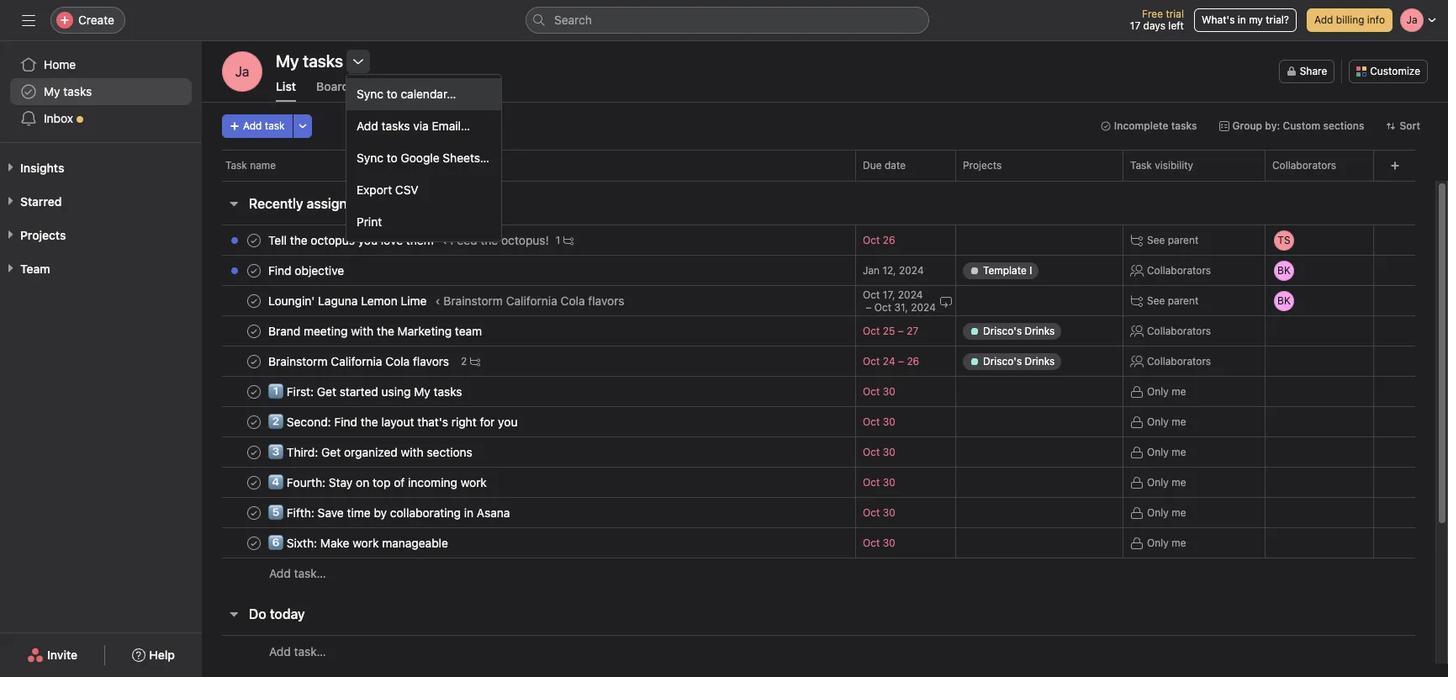Task type: locate. For each thing, give the bounding box(es) containing it.
1 only from the top
[[1148, 385, 1169, 398]]

Brand meeting with the Marketing team text field
[[265, 323, 487, 339]]

recently assigned
[[249, 196, 363, 211]]

oct 30 for 3️⃣ third: get organized with sections cell
[[863, 446, 896, 459]]

Tell the octopus you love them text field
[[265, 232, 439, 249]]

1 vertical spatial ‹
[[435, 294, 441, 308]]

task left visibility
[[1131, 159, 1153, 172]]

0 vertical spatial collapse task list for this section image
[[227, 197, 241, 210]]

completed checkbox for 6️⃣ sixth: make work manageable text field at bottom left
[[244, 533, 264, 553]]

completed image for completed checkbox within 6️⃣ sixth: make work manageable cell
[[244, 533, 264, 553]]

oct inside row
[[863, 355, 880, 368]]

completed checkbox inside loungin' laguna lemon lime cell
[[244, 291, 264, 311]]

completed checkbox inside 1️⃣ first: get started using my tasks cell
[[244, 382, 264, 402]]

5️⃣ Fifth: Save time by collaborating in Asana text field
[[265, 504, 515, 521]]

5 me from the top
[[1172, 506, 1187, 519]]

completed checkbox for brand meeting with the marketing team text field
[[244, 321, 264, 341]]

2 see from the top
[[1148, 294, 1166, 307]]

collaborators for the brainstorm california cola flavors cell
[[1148, 355, 1212, 367]]

my tasks link
[[10, 78, 192, 105]]

completed image inside 1️⃣ first: get started using my tasks cell
[[244, 382, 264, 402]]

task for task name
[[225, 159, 247, 172]]

1 add task… from the top
[[269, 566, 326, 581]]

completed checkbox inside 6️⃣ sixth: make work manageable cell
[[244, 533, 264, 553]]

free
[[1143, 8, 1164, 20]]

task… down today
[[294, 644, 326, 658]]

4 30 from the top
[[883, 476, 896, 489]]

2024
[[899, 264, 924, 277], [898, 288, 923, 301], [911, 301, 936, 313]]

0 horizontal spatial ‹
[[435, 294, 441, 308]]

1 vertical spatial sync
[[357, 151, 384, 165]]

tasks right the my
[[63, 84, 92, 98]]

‹ for ‹ brainstorm california cola flavors
[[435, 294, 441, 308]]

6 only me from the top
[[1148, 536, 1187, 549]]

print
[[357, 215, 382, 229]]

completed image for completed checkbox inside brand meeting with the marketing team cell
[[244, 321, 264, 341]]

0 horizontal spatial 26
[[883, 234, 896, 247]]

4 oct 30 from the top
[[863, 476, 896, 489]]

see
[[1148, 233, 1166, 246], [1148, 294, 1166, 307]]

linked projects for loungin' laguna lemon lime cell
[[956, 285, 1124, 316]]

6 oct 30 from the top
[[863, 537, 896, 549]]

4 only from the top
[[1148, 476, 1169, 488]]

–
[[866, 301, 872, 313], [898, 325, 904, 337], [899, 355, 904, 368]]

list
[[276, 79, 296, 93]]

26
[[883, 234, 896, 247], [907, 355, 920, 368]]

‹ left brainstorm
[[435, 294, 441, 308]]

to inside 'menu item'
[[387, 87, 398, 101]]

collapse task list for this section image for do today
[[227, 607, 241, 621]]

google
[[401, 151, 440, 165]]

2 completed image from the top
[[244, 382, 264, 402]]

2024 for 12,
[[899, 264, 924, 277]]

1 vertical spatial see
[[1148, 294, 1166, 307]]

see inside ‹ feed the octopus! row
[[1148, 233, 1166, 246]]

– right "24"
[[899, 355, 904, 368]]

completed image inside 2️⃣ second: find the layout that's right for you cell
[[244, 412, 264, 432]]

30 for 3️⃣ third: get organized with sections cell
[[883, 446, 896, 459]]

1 only me from the top
[[1148, 385, 1187, 398]]

1 vertical spatial parent
[[1168, 294, 1199, 307]]

2 only from the top
[[1148, 415, 1169, 428]]

only me for linked projects for 1️⃣ first: get started using my tasks cell
[[1148, 385, 1187, 398]]

completed checkbox inside brand meeting with the marketing team cell
[[244, 321, 264, 341]]

completed image inside brand meeting with the marketing team cell
[[244, 321, 264, 341]]

sort button
[[1379, 114, 1429, 138]]

‹ inside loungin' laguna lemon lime cell
[[435, 294, 441, 308]]

3 only from the top
[[1148, 446, 1169, 458]]

26 inside ‹ feed the octopus! row
[[883, 234, 896, 247]]

1 completed checkbox from the top
[[244, 260, 264, 281]]

4 only me from the top
[[1148, 476, 1187, 488]]

loungin' laguna lemon lime cell
[[202, 285, 857, 316]]

customize button
[[1350, 60, 1429, 83]]

share
[[1300, 65, 1328, 77]]

5 30 from the top
[[883, 507, 896, 519]]

add task… up today
[[269, 566, 326, 581]]

1 vertical spatial add task… button
[[269, 642, 326, 661]]

5 completed checkbox from the top
[[244, 533, 264, 553]]

3 me from the top
[[1172, 446, 1187, 458]]

only for linked projects for 3️⃣ third: get organized with sections cell
[[1148, 446, 1169, 458]]

26 inside row
[[907, 355, 920, 368]]

2 horizontal spatial tasks
[[1172, 119, 1198, 132]]

completed checkbox inside the 5️⃣ fifth: save time by collaborating in asana cell
[[244, 503, 264, 523]]

tasks
[[63, 84, 92, 98], [382, 119, 410, 133], [1172, 119, 1198, 132]]

2 collapse task list for this section image from the top
[[227, 607, 241, 621]]

2 sync from the top
[[357, 151, 384, 165]]

1 sync from the top
[[357, 87, 384, 101]]

completed image inside the brainstorm california cola flavors cell
[[244, 351, 264, 371]]

0 horizontal spatial projects
[[20, 228, 66, 242]]

flavors
[[588, 294, 625, 308]]

completed image inside 4️⃣ fourth: stay on top of incoming work cell
[[244, 472, 264, 493]]

find objective cell
[[202, 255, 857, 286]]

1 vertical spatial see parent
[[1148, 294, 1199, 307]]

3 30 from the top
[[883, 446, 896, 459]]

3️⃣ third: get organized with sections cell
[[202, 437, 857, 468]]

completed image for completed option in loungin' laguna lemon lime cell
[[244, 291, 264, 311]]

30 for 2️⃣ second: find the layout that's right for you cell
[[883, 416, 896, 428]]

completed image inside the find objective cell
[[244, 260, 264, 281]]

add up do today
[[269, 566, 291, 581]]

only me for the linked projects for 6️⃣ sixth: make work manageable cell
[[1148, 536, 1187, 549]]

1 completed image from the top
[[244, 351, 264, 371]]

collapse task list for this section image left the do
[[227, 607, 241, 621]]

octopus!
[[502, 233, 549, 247]]

30 for the 5️⃣ fifth: save time by collaborating in asana cell
[[883, 507, 896, 519]]

1 vertical spatial 26
[[907, 355, 920, 368]]

0 vertical spatial –
[[866, 301, 872, 313]]

1 oct 30 from the top
[[863, 385, 896, 398]]

4 me from the top
[[1172, 476, 1187, 488]]

3 completed checkbox from the top
[[244, 382, 264, 402]]

only me
[[1148, 385, 1187, 398], [1148, 415, 1187, 428], [1148, 446, 1187, 458], [1148, 476, 1187, 488], [1148, 506, 1187, 519], [1148, 536, 1187, 549]]

25
[[883, 325, 896, 337]]

completed checkbox for 2️⃣ second: find the layout that's right for you text box
[[244, 412, 264, 432]]

2 add task… button from the top
[[269, 642, 326, 661]]

completed image
[[244, 351, 264, 371], [244, 382, 264, 402], [244, 412, 264, 432], [244, 442, 264, 462], [244, 503, 264, 523]]

2 completed checkbox from the top
[[244, 291, 264, 311]]

1 horizontal spatial task
[[1131, 159, 1153, 172]]

3 completed checkbox from the top
[[244, 351, 264, 371]]

1 horizontal spatial tasks
[[382, 119, 410, 133]]

oct 26
[[863, 234, 896, 247]]

insights
[[20, 161, 64, 175]]

1 add task… button from the top
[[269, 565, 326, 583]]

projects button
[[0, 227, 66, 244]]

1 see parent from the top
[[1148, 233, 1199, 246]]

task left name
[[225, 159, 247, 172]]

completed checkbox for 4️⃣ fourth: stay on top of incoming work text field
[[244, 472, 264, 493]]

Completed checkbox
[[244, 230, 264, 250], [244, 321, 264, 341], [244, 351, 264, 371], [244, 412, 264, 432], [244, 533, 264, 553]]

collapse task list for this section image
[[227, 197, 241, 210], [227, 607, 241, 621]]

5 oct 30 from the top
[[863, 507, 896, 519]]

task…
[[294, 566, 326, 581], [294, 644, 326, 658]]

0 vertical spatial add task… row
[[202, 558, 1436, 589]]

left
[[1169, 19, 1185, 32]]

‹ brainstorm california cola flavors
[[435, 294, 625, 308]]

4️⃣ fourth: stay on top of incoming work cell
[[202, 467, 857, 498]]

task… up today
[[294, 566, 326, 581]]

sheets…
[[443, 151, 490, 165]]

completed image inside tell the octopus you love them cell
[[244, 230, 264, 250]]

see for linked projects for tell the octopus you love them 'cell' in the top right of the page
[[1148, 233, 1166, 246]]

group by: custom sections button
[[1212, 114, 1373, 138]]

what's
[[1202, 13, 1235, 26]]

due date
[[863, 159, 906, 172]]

calendar…
[[401, 87, 456, 101]]

tell the octopus you love them cell
[[202, 225, 857, 256]]

1 completed checkbox from the top
[[244, 230, 264, 250]]

1 vertical spatial add task…
[[269, 644, 326, 658]]

1 completed image from the top
[[244, 230, 264, 250]]

files link
[[440, 79, 465, 102]]

3 completed image from the top
[[244, 291, 264, 311]]

3 completed image from the top
[[244, 412, 264, 432]]

my tasks
[[44, 84, 92, 98]]

0 vertical spatial sync
[[357, 87, 384, 101]]

1 parent from the top
[[1168, 233, 1199, 246]]

completed image for completed option in 4️⃣ fourth: stay on top of incoming work cell
[[244, 472, 264, 493]]

0 horizontal spatial task
[[225, 159, 247, 172]]

1 vertical spatial to
[[387, 151, 398, 165]]

row
[[202, 150, 1449, 181], [222, 180, 1416, 182], [202, 254, 1436, 287], [202, 314, 1436, 348], [202, 345, 1436, 378], [202, 375, 1436, 408], [202, 405, 1436, 439], [202, 435, 1436, 469], [202, 466, 1436, 499], [202, 496, 1436, 530], [202, 526, 1436, 560]]

export csv
[[357, 183, 419, 197]]

1 30 from the top
[[883, 385, 896, 398]]

sync up the 'export'
[[357, 151, 384, 165]]

2 completed checkbox from the top
[[244, 321, 264, 341]]

0 vertical spatial parent
[[1168, 233, 1199, 246]]

add inside button
[[243, 119, 262, 132]]

projects
[[963, 159, 1002, 172], [20, 228, 66, 242]]

2 oct 30 from the top
[[863, 416, 896, 428]]

completed checkbox inside the brainstorm california cola flavors cell
[[244, 351, 264, 371]]

sync down show options 'icon'
[[357, 87, 384, 101]]

1 horizontal spatial 26
[[907, 355, 920, 368]]

only me for linked projects for 2️⃣ second: find the layout that's right for you cell
[[1148, 415, 1187, 428]]

sync
[[357, 87, 384, 101], [357, 151, 384, 165]]

oct 25 – 27
[[863, 325, 919, 337]]

add task… button
[[269, 565, 326, 583], [269, 642, 326, 661]]

invite
[[47, 648, 78, 662]]

cola
[[561, 294, 585, 308]]

parent inside ‹ feed the octopus! row
[[1168, 233, 1199, 246]]

oct 24 – 26
[[863, 355, 920, 368]]

team
[[20, 262, 50, 276]]

0 horizontal spatial tasks
[[63, 84, 92, 98]]

oct 30 for 1️⃣ first: get started using my tasks cell on the bottom of the page
[[863, 385, 896, 398]]

2 vertical spatial –
[[899, 355, 904, 368]]

inbox link
[[10, 105, 192, 132]]

0 vertical spatial task…
[[294, 566, 326, 581]]

1 see from the top
[[1148, 233, 1166, 246]]

0 vertical spatial see
[[1148, 233, 1166, 246]]

see inside ‹ brainstorm california cola flavors "row"
[[1148, 294, 1166, 307]]

completed image
[[244, 230, 264, 250], [244, 260, 264, 281], [244, 291, 264, 311], [244, 321, 264, 341], [244, 472, 264, 493], [244, 533, 264, 553]]

add billing info button
[[1307, 8, 1393, 32]]

oct 30 for 4️⃣ fourth: stay on top of incoming work cell
[[863, 476, 896, 489]]

6 me from the top
[[1172, 536, 1187, 549]]

completed image for 2️⃣ second: find the layout that's right for you text box
[[244, 412, 264, 432]]

1 horizontal spatial projects
[[963, 159, 1002, 172]]

sync for sync to calendar…
[[357, 87, 384, 101]]

30 for 1️⃣ first: get started using my tasks cell on the bottom of the page
[[883, 385, 896, 398]]

0 vertical spatial projects
[[963, 159, 1002, 172]]

add field image
[[1390, 161, 1400, 171]]

– for oct 24
[[899, 355, 904, 368]]

completed checkbox for the 3️⃣ third: get organized with sections text field
[[244, 442, 264, 462]]

1 task… from the top
[[294, 566, 326, 581]]

6️⃣ sixth: make work manageable cell
[[202, 528, 857, 559]]

recently assigned button
[[249, 188, 363, 219]]

0 vertical spatial to
[[387, 87, 398, 101]]

header recently assigned tree grid
[[202, 223, 1436, 589]]

2 only me from the top
[[1148, 415, 1187, 428]]

board link
[[316, 79, 349, 102]]

2 30 from the top
[[883, 416, 896, 428]]

add task…
[[269, 566, 326, 581], [269, 644, 326, 658]]

2 to from the top
[[387, 151, 398, 165]]

2️⃣ Second: Find the layout that's right for you text field
[[265, 414, 523, 430]]

1 vertical spatial add task… row
[[202, 635, 1436, 667]]

oct
[[863, 234, 880, 247], [863, 288, 880, 301], [875, 301, 892, 313], [863, 325, 880, 337], [863, 355, 880, 368], [863, 385, 880, 398], [863, 416, 880, 428], [863, 446, 880, 459], [863, 476, 880, 489], [863, 507, 880, 519], [863, 537, 880, 549]]

2024 right "12,"
[[899, 264, 924, 277]]

– left the 27 on the top right of page
[[898, 325, 904, 337]]

create button
[[50, 7, 125, 34]]

completed checkbox inside 2️⃣ second: find the layout that's right for you cell
[[244, 412, 264, 432]]

to
[[387, 87, 398, 101], [387, 151, 398, 165]]

do today button
[[249, 599, 305, 629]]

repeats image
[[940, 294, 953, 308]]

task inside 'column header'
[[225, 159, 247, 172]]

1 add task… row from the top
[[202, 558, 1436, 589]]

completed image for completed checkbox within tell the octopus you love them cell
[[244, 230, 264, 250]]

1 horizontal spatial ‹
[[442, 233, 447, 247]]

linked projects for 6️⃣ sixth: make work manageable cell
[[956, 528, 1124, 559]]

3 oct 30 from the top
[[863, 446, 896, 459]]

5 only me from the top
[[1148, 506, 1187, 519]]

2024 right 17,
[[898, 288, 923, 301]]

6 completed checkbox from the top
[[244, 503, 264, 523]]

completed image for 5️⃣ fifth: save time by collaborating in asana text field
[[244, 503, 264, 523]]

see parent inside ‹ brainstorm california cola flavors "row"
[[1148, 294, 1199, 307]]

0 vertical spatial 26
[[883, 234, 896, 247]]

5 completed checkbox from the top
[[244, 472, 264, 493]]

see parent
[[1148, 233, 1199, 246], [1148, 294, 1199, 307]]

tasks for add
[[382, 119, 410, 133]]

0 vertical spatial see parent
[[1148, 233, 1199, 246]]

5 completed image from the top
[[244, 503, 264, 523]]

tasks inside the global element
[[63, 84, 92, 98]]

add task… button down today
[[269, 642, 326, 661]]

only for linked projects for 4️⃣ fourth: stay on top of incoming work cell at the right bottom
[[1148, 476, 1169, 488]]

collapse task list for this section image down task name
[[227, 197, 241, 210]]

to left google
[[387, 151, 398, 165]]

1 to from the top
[[387, 87, 398, 101]]

to left calendar…
[[387, 87, 398, 101]]

6 30 from the top
[[883, 537, 896, 549]]

recently
[[249, 196, 303, 211]]

me
[[1172, 385, 1187, 398], [1172, 415, 1187, 428], [1172, 446, 1187, 458], [1172, 476, 1187, 488], [1172, 506, 1187, 519], [1172, 536, 1187, 549]]

1 me from the top
[[1172, 385, 1187, 398]]

6 only from the top
[[1148, 536, 1169, 549]]

add task button
[[222, 114, 292, 138]]

add left 'billing'
[[1315, 13, 1334, 26]]

add down calendar link
[[357, 119, 378, 133]]

team button
[[0, 261, 50, 278]]

add task
[[243, 119, 285, 132]]

add task… button up today
[[269, 565, 326, 583]]

add task… button for 2nd add task… row from the bottom
[[269, 565, 326, 583]]

completed image inside the 5️⃣ fifth: save time by collaborating in asana cell
[[244, 503, 264, 523]]

– for oct 25
[[898, 325, 904, 337]]

2 see parent from the top
[[1148, 294, 1199, 307]]

incomplete tasks
[[1115, 119, 1198, 132]]

linked projects for 5️⃣ fifth: save time by collaborating in asana cell
[[956, 497, 1124, 528]]

6️⃣ Sixth: Make work manageable text field
[[265, 535, 453, 552]]

completed image inside 3️⃣ third: get organized with sections cell
[[244, 442, 264, 462]]

2 task… from the top
[[294, 644, 326, 658]]

oct 30
[[863, 385, 896, 398], [863, 416, 896, 428], [863, 446, 896, 459], [863, 476, 896, 489], [863, 507, 896, 519], [863, 537, 896, 549]]

export csv link
[[347, 174, 501, 206]]

1 vertical spatial –
[[898, 325, 904, 337]]

add left task
[[243, 119, 262, 132]]

‹ feed the octopus! row
[[202, 223, 1436, 257]]

completed checkbox for brainstorm california cola flavors text field
[[244, 351, 264, 371]]

completed image inside loungin' laguna lemon lime cell
[[244, 291, 264, 311]]

global element
[[0, 41, 202, 142]]

‹ inside tell the octopus you love them cell
[[442, 233, 447, 247]]

completed checkbox inside tell the octopus you love them cell
[[244, 230, 264, 250]]

3️⃣ Third: Get organized with sections text field
[[265, 444, 478, 461]]

2 parent from the top
[[1168, 294, 1199, 307]]

1 vertical spatial projects
[[20, 228, 66, 242]]

add inside header recently assigned tree grid
[[269, 566, 291, 581]]

3 only me from the top
[[1148, 446, 1187, 458]]

by:
[[1266, 119, 1281, 132]]

6 completed image from the top
[[244, 533, 264, 553]]

4 completed checkbox from the top
[[244, 442, 264, 462]]

1 task from the left
[[225, 159, 247, 172]]

2 completed image from the top
[[244, 260, 264, 281]]

linked projects for tell the octopus you love them cell
[[956, 225, 1124, 256]]

0 vertical spatial add task… button
[[269, 565, 326, 583]]

sync for sync to google sheets…
[[357, 151, 384, 165]]

only me for the linked projects for 5️⃣ fifth: save time by collaborating in asana cell
[[1148, 506, 1187, 519]]

– inside row
[[899, 355, 904, 368]]

csv
[[395, 183, 419, 197]]

2 task from the left
[[1131, 159, 1153, 172]]

1 vertical spatial collapse task list for this section image
[[227, 607, 241, 621]]

‹ left feed on the top left of the page
[[442, 233, 447, 247]]

tasks inside dropdown button
[[1172, 119, 1198, 132]]

26 up "12,"
[[883, 234, 896, 247]]

list link
[[276, 79, 296, 102]]

sync inside sync to calendar… 'menu item'
[[357, 87, 384, 101]]

4 completed image from the top
[[244, 442, 264, 462]]

collapse task list for this section image for recently assigned
[[227, 197, 241, 210]]

1
[[556, 233, 561, 246]]

1 vertical spatial task…
[[294, 644, 326, 658]]

add task… down today
[[269, 644, 326, 658]]

share button
[[1279, 60, 1335, 83]]

see parent inside ‹ feed the octopus! row
[[1148, 233, 1199, 246]]

– inside oct 17, 2024 – oct 31, 2024
[[866, 301, 872, 313]]

task
[[225, 159, 247, 172], [1131, 159, 1153, 172]]

4️⃣ Fourth: Stay on top of incoming work text field
[[265, 474, 492, 491]]

2 button
[[458, 353, 484, 370]]

completed checkbox inside 4️⃣ fourth: stay on top of incoming work cell
[[244, 472, 264, 493]]

tasks up visibility
[[1172, 119, 1198, 132]]

Completed checkbox
[[244, 260, 264, 281], [244, 291, 264, 311], [244, 382, 264, 402], [244, 442, 264, 462], [244, 472, 264, 493], [244, 503, 264, 523]]

parent for linked projects for tell the octopus you love them 'cell' in the top right of the page
[[1168, 233, 1199, 246]]

tasks left the via
[[382, 119, 410, 133]]

only for the linked projects for 6️⃣ sixth: make work manageable cell
[[1148, 536, 1169, 549]]

completed checkbox inside 3️⃣ third: get organized with sections cell
[[244, 442, 264, 462]]

2024 for 17,
[[898, 288, 923, 301]]

completed image inside 6️⃣ sixth: make work manageable cell
[[244, 533, 264, 553]]

feed
[[451, 233, 478, 247]]

1 collapse task list for this section image from the top
[[227, 197, 241, 210]]

0 vertical spatial add task…
[[269, 566, 326, 581]]

add task… row
[[202, 558, 1436, 589], [202, 635, 1436, 667]]

4 completed image from the top
[[244, 321, 264, 341]]

4 completed checkbox from the top
[[244, 412, 264, 432]]

parent inside ‹ brainstorm california cola flavors "row"
[[1168, 294, 1199, 307]]

5 only from the top
[[1148, 506, 1169, 519]]

0 vertical spatial ‹
[[442, 233, 447, 247]]

26 right "24"
[[907, 355, 920, 368]]

5 completed image from the top
[[244, 472, 264, 493]]

search list box
[[526, 7, 930, 34]]

collaborators for brand meeting with the marketing team cell
[[1148, 324, 1212, 337]]

linked projects for 1️⃣ first: get started using my tasks cell
[[956, 376, 1124, 407]]

see parent for linked projects for tell the octopus you love them 'cell' in the top right of the page
[[1148, 233, 1199, 246]]

brand meeting with the marketing team cell
[[202, 316, 857, 347]]

2 me from the top
[[1172, 415, 1187, 428]]

– left 17,
[[866, 301, 872, 313]]

trial?
[[1266, 13, 1290, 26]]

oct 30 for 6️⃣ sixth: make work manageable cell
[[863, 537, 896, 549]]



Task type: describe. For each thing, give the bounding box(es) containing it.
row containing task name
[[202, 150, 1449, 181]]

only me for linked projects for 4️⃣ fourth: stay on top of incoming work cell at the right bottom
[[1148, 476, 1187, 488]]

linked projects for 4️⃣ fourth: stay on top of incoming work cell
[[956, 467, 1124, 498]]

starred button
[[0, 194, 62, 210]]

1️⃣ first: get started using my tasks cell
[[202, 376, 857, 407]]

brainstorm
[[444, 294, 503, 308]]

custom
[[1283, 119, 1321, 132]]

do
[[249, 607, 267, 622]]

only for the linked projects for 5️⃣ fifth: save time by collaborating in asana cell
[[1148, 506, 1169, 519]]

completed checkbox inside the find objective cell
[[244, 260, 264, 281]]

me for linked projects for 4️⃣ fourth: stay on top of incoming work cell at the right bottom
[[1172, 476, 1187, 488]]

board
[[316, 79, 349, 93]]

add task… button for 2nd add task… row from the top of the page
[[269, 642, 326, 661]]

30 for 6️⃣ sixth: make work manageable cell
[[883, 537, 896, 549]]

only me for linked projects for 3️⃣ third: get organized with sections cell
[[1148, 446, 1187, 458]]

sections
[[1324, 119, 1365, 132]]

tasks for incomplete
[[1172, 119, 1198, 132]]

2 add task… from the top
[[269, 644, 326, 658]]

calendar
[[370, 79, 420, 93]]

completed image for 1️⃣ first: get started using my tasks text box
[[244, 382, 264, 402]]

24
[[883, 355, 896, 368]]

date
[[885, 159, 906, 172]]

do today
[[249, 607, 305, 622]]

completed checkbox for 1️⃣ first: get started using my tasks text box
[[244, 382, 264, 402]]

oct 17, 2024 – oct 31, 2024
[[863, 288, 936, 313]]

incomplete
[[1115, 119, 1169, 132]]

5️⃣ fifth: save time by collaborating in asana cell
[[202, 497, 857, 528]]

‹ for ‹ feed the octopus!
[[442, 233, 447, 247]]

collaborators for the find objective cell
[[1148, 264, 1212, 276]]

1️⃣ First: Get started using My tasks text field
[[265, 383, 467, 400]]

‹ feed the octopus!
[[442, 233, 549, 247]]

‹ brainstorm california cola flavors row
[[202, 284, 1436, 318]]

row containing 2
[[202, 345, 1436, 378]]

27
[[907, 325, 919, 337]]

me for linked projects for 1️⃣ first: get started using my tasks cell
[[1172, 385, 1187, 398]]

brainstorm california cola flavors cell
[[202, 346, 857, 377]]

task name column header
[[222, 150, 861, 181]]

more actions image
[[298, 121, 308, 131]]

my tasks
[[276, 51, 343, 71]]

me for the linked projects for 5️⃣ fifth: save time by collaborating in asana cell
[[1172, 506, 1187, 519]]

Find objective text field
[[265, 262, 349, 279]]

trial
[[1166, 8, 1185, 20]]

completed checkbox for 5️⃣ fifth: save time by collaborating in asana text field
[[244, 503, 264, 523]]

2 add task… row from the top
[[202, 635, 1436, 667]]

group by: custom sections
[[1233, 119, 1365, 132]]

projects inside dropdown button
[[20, 228, 66, 242]]

today
[[270, 607, 305, 622]]

create
[[78, 13, 114, 27]]

only for linked projects for 2️⃣ second: find the layout that's right for you cell
[[1148, 415, 1169, 428]]

visibility
[[1155, 159, 1194, 172]]

my
[[44, 84, 60, 98]]

group
[[1233, 119, 1263, 132]]

sort
[[1400, 119, 1421, 132]]

task visibility
[[1131, 159, 1194, 172]]

Loungin' Laguna Lemon Lime text field
[[265, 292, 432, 309]]

add task… inside header recently assigned tree grid
[[269, 566, 326, 581]]

search
[[554, 13, 592, 27]]

2
[[461, 355, 467, 367]]

jan 12, 2024
[[863, 264, 924, 277]]

files
[[440, 79, 465, 93]]

customize
[[1371, 65, 1421, 77]]

only for linked projects for 1️⃣ first: get started using my tasks cell
[[1148, 385, 1169, 398]]

show options image
[[352, 55, 365, 68]]

help button
[[121, 640, 186, 671]]

billing
[[1337, 13, 1365, 26]]

inbox
[[44, 111, 73, 125]]

me for linked projects for 2️⃣ second: find the layout that's right for you cell
[[1172, 415, 1187, 428]]

jan
[[863, 264, 880, 277]]

what's in my trial? button
[[1195, 8, 1297, 32]]

free trial 17 days left
[[1131, 8, 1185, 32]]

help
[[149, 648, 175, 662]]

see for linked projects for loungin' laguna lemon lime cell
[[1148, 294, 1166, 307]]

parent for linked projects for loungin' laguna lemon lime cell
[[1168, 294, 1199, 307]]

completed image for brainstorm california cola flavors text field
[[244, 351, 264, 371]]

tasks for my
[[63, 84, 92, 98]]

12,
[[883, 264, 897, 277]]

calendar link
[[370, 79, 420, 102]]

the
[[481, 233, 498, 247]]

task for task visibility
[[1131, 159, 1153, 172]]

task… inside header recently assigned tree grid
[[294, 566, 326, 581]]

add inside button
[[1315, 13, 1334, 26]]

california
[[506, 294, 558, 308]]

to for google
[[387, 151, 398, 165]]

linked projects for 3️⃣ third: get organized with sections cell
[[956, 437, 1124, 468]]

insights button
[[0, 160, 64, 177]]

completed image for the 3️⃣ third: get organized with sections text field
[[244, 442, 264, 462]]

sync to calendar… menu item
[[347, 78, 501, 110]]

see parent for linked projects for loungin' laguna lemon lime cell
[[1148, 294, 1199, 307]]

invite button
[[16, 640, 88, 671]]

what's in my trial?
[[1202, 13, 1290, 26]]

via
[[413, 119, 429, 133]]

completed checkbox for loungin' laguna lemon lime text field on the top of page
[[244, 291, 264, 311]]

ja button
[[222, 51, 263, 92]]

incomplete tasks button
[[1094, 114, 1205, 138]]

search button
[[526, 7, 930, 34]]

1 button
[[553, 232, 577, 249]]

linked projects for 2️⃣ second: find the layout that's right for you cell
[[956, 406, 1124, 438]]

2024 right 31,
[[911, 301, 936, 313]]

in
[[1238, 13, 1247, 26]]

30 for 4️⃣ fourth: stay on top of incoming work cell
[[883, 476, 896, 489]]

starred
[[20, 194, 62, 209]]

me for linked projects for 3️⃣ third: get organized with sections cell
[[1172, 446, 1187, 458]]

sync to calendar…
[[357, 87, 456, 101]]

add down do today
[[269, 644, 291, 658]]

to for calendar…
[[387, 87, 398, 101]]

Brainstorm California Cola flavors text field
[[265, 353, 454, 370]]

task
[[265, 119, 285, 132]]

oct 30 for 2️⃣ second: find the layout that's right for you cell
[[863, 416, 896, 428]]

add billing info
[[1315, 13, 1386, 26]]

oct inside row
[[863, 234, 880, 247]]

completed image for completed option in the find objective cell
[[244, 260, 264, 281]]

email…
[[432, 119, 470, 133]]

oct 30 for the 5️⃣ fifth: save time by collaborating in asana cell
[[863, 507, 896, 519]]

export
[[357, 183, 392, 197]]

days
[[1144, 19, 1166, 32]]

17,
[[883, 288, 896, 301]]

home link
[[10, 51, 192, 78]]

name
[[250, 159, 276, 172]]

sync to google sheets…
[[357, 151, 490, 165]]

me for the linked projects for 6️⃣ sixth: make work manageable cell
[[1172, 536, 1187, 549]]

31,
[[895, 301, 909, 313]]

17
[[1131, 19, 1141, 32]]

home
[[44, 57, 76, 72]]

hide sidebar image
[[22, 13, 35, 27]]

ja
[[235, 64, 249, 79]]

info
[[1368, 13, 1386, 26]]

assigned
[[307, 196, 363, 211]]

projects inside row
[[963, 159, 1002, 172]]

2️⃣ second: find the layout that's right for you cell
[[202, 406, 857, 438]]



Task type: vqa. For each thing, say whether or not it's contained in the screenshot.
the middle Mark complete checkbox
no



